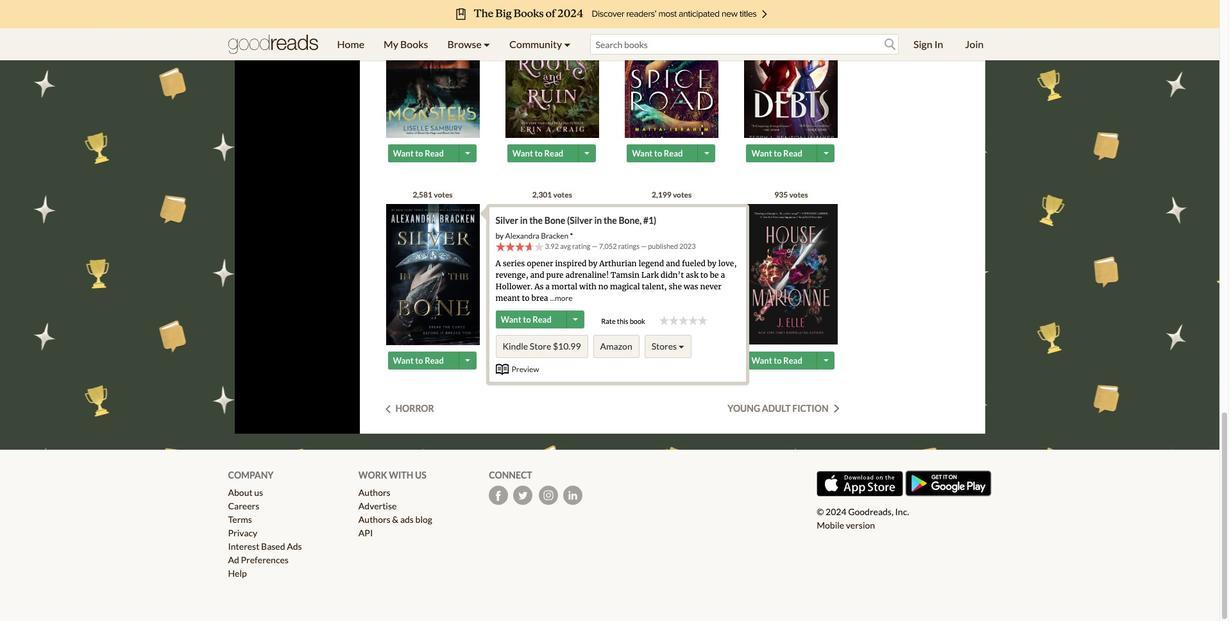 Task type: describe. For each thing, give the bounding box(es) containing it.
published
[[648, 242, 678, 250]]

goodreads on twitter image
[[514, 486, 533, 505]]

young adult fiction
[[728, 403, 829, 414]]

careers link
[[228, 501, 259, 512]]

votes for 2,199 votes
[[673, 190, 692, 200]]

*
[[570, 231, 573, 241]]

sign in
[[914, 38, 944, 50]]

kindle store $10.99
[[503, 341, 581, 352]]

goodreads on instagram image
[[539, 486, 559, 505]]

mobile version link
[[817, 520, 876, 531]]

mortal
[[552, 282, 578, 292]]

read down stores ▾
[[664, 356, 683, 366]]

read up 2,199 votes
[[664, 148, 683, 159]]

0 horizontal spatial and
[[531, 270, 545, 280]]

read up 'young adult fiction' link
[[784, 356, 803, 366]]

be
[[710, 270, 719, 280]]

horror link
[[385, 403, 434, 414]]

book
[[630, 317, 646, 326]]

browse ▾
[[448, 38, 490, 50]]

3.92
[[545, 242, 559, 250]]

want to read down store in the left of the page
[[513, 356, 564, 366]]

read down kindle store $10.99
[[545, 356, 564, 366]]

blood debts by terry j. benton-walker image
[[745, 0, 839, 147]]

2 in from the left
[[595, 215, 602, 226]]

935
[[775, 190, 788, 200]]

fiction
[[793, 403, 829, 414]]

mobile
[[817, 520, 845, 531]]

about us careers terms privacy interest based ads ad preferences help
[[228, 487, 302, 579]]

©
[[817, 507, 824, 518]]

hollower.
[[496, 282, 533, 292]]

adult
[[762, 403, 791, 414]]

— published 2023
[[640, 242, 696, 250]]

love,
[[719, 259, 737, 268]]

votes for 2,581 votes
[[434, 190, 453, 200]]

2,301
[[533, 190, 552, 200]]

read down brea at left top
[[533, 315, 552, 325]]

2,581
[[413, 190, 433, 200]]

us inside about us careers terms privacy interest based ads ad preferences help
[[254, 487, 263, 498]]

never
[[701, 282, 722, 292]]

version
[[847, 520, 876, 531]]

rate
[[602, 317, 616, 326]]

avg
[[560, 242, 571, 250]]

authors & ads blog link
[[359, 514, 433, 525]]

want to read up 935
[[752, 148, 803, 159]]

2023
[[680, 242, 696, 250]]

votes for 935 votes
[[790, 190, 809, 200]]

▾ for browse ▾
[[484, 38, 490, 50]]

2,581 votes
[[413, 190, 453, 200]]

#1)
[[644, 215, 657, 226]]

sign in link
[[904, 28, 954, 60]]

stores ▾
[[652, 341, 685, 352]]

ads
[[287, 541, 302, 552]]

want to read up the adult
[[752, 356, 803, 366]]

store
[[530, 341, 552, 352]]

help
[[228, 568, 247, 579]]

▾ for community ▾
[[564, 38, 571, 50]]

read up 2,581 votes
[[425, 148, 444, 159]]

(silver
[[567, 215, 593, 226]]

menu containing home
[[328, 28, 581, 60]]

1 vertical spatial a
[[546, 282, 550, 292]]

spice road by maiya ibrahim image
[[625, 0, 719, 139]]

1 — from the left
[[592, 242, 598, 250]]

0 vertical spatial us
[[415, 470, 427, 481]]

brea
[[532, 293, 548, 303]]

with inside a series opener inspired by arthurian legend and fueled by love, revenge, and pure adrenaline!  tamsin lark didn't ask to be a hollower. as a mortal with no magical talent, she was never meant to brea
[[580, 282, 597, 292]]

opener
[[527, 259, 554, 268]]

download app for android image
[[905, 471, 992, 497]]

lark
[[642, 270, 659, 280]]

meant
[[496, 293, 520, 303]]

3.92 avg rating — 7,052 ratings
[[544, 242, 640, 250]]

no
[[599, 282, 609, 292]]

join
[[966, 38, 984, 50]]

amazon link
[[593, 335, 640, 358]]

this
[[617, 317, 629, 326]]

1 authors from the top
[[359, 487, 391, 498]]

kindle
[[503, 341, 528, 352]]

preview
[[512, 365, 539, 374]]

1 by from the left
[[589, 259, 598, 268]]

join link
[[956, 28, 994, 60]]

browse ▾ button
[[438, 28, 500, 60]]

Search for books to add to your shelves search field
[[590, 34, 899, 55]]

inc.
[[896, 507, 910, 518]]

bone
[[545, 215, 566, 226]]

1 in from the left
[[520, 215, 528, 226]]

a
[[496, 259, 501, 268]]

to down store in the left of the page
[[535, 356, 543, 366]]

&
[[392, 514, 399, 525]]

silver
[[496, 215, 519, 226]]

young
[[728, 403, 761, 414]]

interest
[[228, 541, 260, 552]]

kindle store $10.99 link
[[496, 335, 588, 358]]

tamsin
[[611, 270, 640, 280]]

alexandra
[[505, 231, 540, 241]]

community ▾
[[510, 38, 571, 50]]

to up the horror
[[415, 356, 423, 366]]

preview link
[[496, 364, 543, 376]]

advertise link
[[359, 501, 397, 512]]

ask
[[686, 270, 699, 280]]

delicious monsters by liselle sambury image
[[386, 0, 480, 138]]

2 — from the left
[[641, 242, 647, 250]]

terms
[[228, 514, 252, 525]]

community ▾ button
[[500, 28, 581, 60]]

my books link
[[374, 28, 438, 60]]

the most anticipated books of 2024 image
[[97, 0, 1124, 28]]

want to read down stores ▾
[[632, 356, 683, 366]]

browse
[[448, 38, 482, 50]]

ratings
[[619, 242, 640, 250]]

based
[[261, 541, 285, 552]]

about us link
[[228, 487, 263, 498]]



Task type: locate. For each thing, give the bounding box(es) containing it.
0 vertical spatial and
[[666, 259, 681, 268]]

was
[[684, 282, 699, 292]]

community
[[510, 38, 562, 50]]

amazon
[[600, 341, 633, 352]]

talent,
[[642, 282, 667, 292]]

work
[[359, 470, 387, 481]]

alexandra bracken link
[[505, 231, 569, 241]]

1 vertical spatial and
[[531, 270, 545, 280]]

bring me your midnight by rachel  griffin image
[[625, 204, 719, 345]]

horror
[[396, 403, 434, 414]]

1 horizontal spatial a
[[721, 270, 725, 280]]

read up 2,301 votes
[[545, 148, 564, 159]]

1 horizontal spatial —
[[641, 242, 647, 250]]

2 the from the left
[[604, 215, 617, 226]]

0 horizontal spatial the
[[530, 215, 543, 226]]

download app for ios image
[[817, 471, 904, 497]]

preferences
[[241, 555, 289, 566]]

1 horizontal spatial the
[[604, 215, 617, 226]]

us up blog
[[415, 470, 427, 481]]

my books
[[384, 38, 428, 50]]

young adult fiction link
[[728, 403, 839, 414]]

to up 2,301
[[535, 148, 543, 159]]

us right about
[[254, 487, 263, 498]]

bone,
[[619, 215, 642, 226]]

— left the '7,052'
[[592, 242, 598, 250]]

2 by from the left
[[708, 259, 717, 268]]

1 horizontal spatial by
[[708, 259, 717, 268]]

the left bone,
[[604, 215, 617, 226]]

want to read up 2,581
[[393, 148, 444, 159]]

Search books text field
[[590, 34, 899, 55]]

my
[[384, 38, 399, 50]]

0 vertical spatial with
[[580, 282, 597, 292]]

votes right 935
[[790, 190, 809, 200]]

1 horizontal spatial us
[[415, 470, 427, 481]]

1 votes from the left
[[434, 190, 453, 200]]

by up be
[[708, 259, 717, 268]]

to
[[415, 148, 423, 159], [535, 148, 543, 159], [655, 148, 663, 159], [774, 148, 782, 159], [701, 270, 709, 280], [522, 293, 530, 303], [523, 315, 531, 325], [415, 356, 423, 366], [535, 356, 543, 366], [655, 356, 663, 366], [774, 356, 782, 366]]

a series opener inspired by arthurian legend and fueled by love, revenge, and pure adrenaline!  tamsin lark didn't ask to be a hollower. as a mortal with no magical talent, she was never meant to brea
[[496, 259, 737, 303]]

1 vertical spatial authors
[[359, 514, 391, 525]]

1 vertical spatial with
[[389, 470, 414, 481]]

0 vertical spatial authors
[[359, 487, 391, 498]]

want
[[393, 148, 414, 159], [513, 148, 533, 159], [632, 148, 653, 159], [752, 148, 773, 159], [501, 315, 522, 325], [393, 356, 414, 366], [513, 356, 533, 366], [632, 356, 653, 366], [752, 356, 773, 366]]

terms link
[[228, 514, 252, 525]]

0 horizontal spatial —
[[592, 242, 598, 250]]

a
[[721, 270, 725, 280], [546, 282, 550, 292]]

2 ▾ from the left
[[564, 38, 571, 50]]

authors link
[[359, 487, 391, 498]]

magical
[[610, 282, 640, 292]]

votes right 2,301
[[554, 190, 573, 200]]

legend
[[639, 259, 664, 268]]

revenge,
[[496, 270, 529, 280]]

votes right 2,581
[[434, 190, 453, 200]]

read up the 935 votes
[[784, 148, 803, 159]]

▾ inside 'popup button'
[[564, 38, 571, 50]]

a right as
[[546, 282, 550, 292]]

about
[[228, 487, 253, 498]]

with right work
[[389, 470, 414, 481]]

api
[[359, 528, 373, 539]]

935 votes
[[775, 190, 809, 200]]

...more
[[550, 293, 573, 303]]

1 horizontal spatial ▾
[[564, 38, 571, 50]]

— right ratings
[[641, 242, 647, 250]]

read
[[425, 148, 444, 159], [545, 148, 564, 159], [664, 148, 683, 159], [784, 148, 803, 159], [533, 315, 552, 325], [425, 356, 444, 366], [545, 356, 564, 366], [664, 356, 683, 366], [784, 356, 803, 366]]

menu
[[328, 28, 581, 60]]

read up the horror
[[425, 356, 444, 366]]

0 horizontal spatial with
[[389, 470, 414, 481]]

ad preferences link
[[228, 555, 289, 566]]

in up alexandra
[[520, 215, 528, 226]]

as
[[535, 282, 544, 292]]

2024
[[826, 507, 847, 518]]

▾ right browse
[[484, 38, 490, 50]]

careers
[[228, 501, 259, 512]]

blog
[[416, 514, 433, 525]]

2 authors from the top
[[359, 514, 391, 525]]

© 2024 goodreads, inc. mobile version
[[817, 507, 910, 531]]

want to read
[[393, 148, 444, 159], [513, 148, 564, 159], [632, 148, 683, 159], [752, 148, 803, 159], [501, 315, 552, 325], [393, 356, 444, 366], [513, 356, 564, 366], [632, 356, 683, 366], [752, 356, 803, 366]]

▾ inside popup button
[[484, 38, 490, 50]]

and up as
[[531, 270, 545, 280]]

authors down advertise link
[[359, 514, 391, 525]]

want to read down brea at left top
[[501, 315, 552, 325]]

inspired
[[555, 259, 587, 268]]

4 votes from the left
[[790, 190, 809, 200]]

to left be
[[701, 270, 709, 280]]

want to read up the horror
[[393, 356, 444, 366]]

with
[[580, 282, 597, 292], [389, 470, 414, 481]]

1 horizontal spatial and
[[666, 259, 681, 268]]

she
[[669, 282, 682, 292]]

0 horizontal spatial in
[[520, 215, 528, 226]]

to up 935
[[774, 148, 782, 159]]

by up adrenaline!
[[589, 259, 598, 268]]

1 horizontal spatial in
[[595, 215, 602, 226]]

rating
[[573, 242, 591, 250]]

▾ right the community at the left top
[[564, 38, 571, 50]]

the scarlet veil by shelby mahurin image
[[506, 204, 599, 346]]

want to read up 2,199
[[632, 148, 683, 159]]

7,052
[[599, 242, 617, 250]]

0 horizontal spatial a
[[546, 282, 550, 292]]

silver in the bone by alexandra bracken image
[[386, 204, 480, 346]]

2,199
[[652, 190, 672, 200]]

ads
[[400, 514, 414, 525]]

2 votes from the left
[[554, 190, 573, 200]]

to up young adult fiction
[[774, 356, 782, 366]]

and up the didn't
[[666, 259, 681, 268]]

0 horizontal spatial ▾
[[484, 38, 490, 50]]

▾
[[484, 38, 490, 50], [564, 38, 571, 50]]

to up 2,199
[[655, 148, 663, 159]]

to up kindle
[[523, 315, 531, 325]]

stores ▾ link
[[645, 335, 692, 358]]

1 the from the left
[[530, 215, 543, 226]]

ad
[[228, 555, 239, 566]]

to up 2,581
[[415, 148, 423, 159]]

want to read up 2,301
[[513, 148, 564, 159]]

a right be
[[721, 270, 725, 280]]

0 horizontal spatial us
[[254, 487, 263, 498]]

silver in the bone (silver in the bone, #1) link
[[496, 215, 657, 226]]

goodreads on facebook image
[[489, 486, 508, 505]]

by
[[589, 259, 598, 268], [708, 259, 717, 268]]

pure
[[547, 270, 564, 280]]

connect
[[489, 470, 533, 481]]

3 votes from the left
[[673, 190, 692, 200]]

house of marionne by j. elle image
[[745, 204, 839, 345]]

with down adrenaline!
[[580, 282, 597, 292]]

1 ▾ from the left
[[484, 38, 490, 50]]

bracken
[[541, 231, 569, 241]]

in
[[935, 38, 944, 50]]

votes for 2,301 votes
[[554, 190, 573, 200]]

—
[[592, 242, 598, 250], [641, 242, 647, 250]]

home
[[337, 38, 365, 50]]

votes right 2,199
[[673, 190, 692, 200]]

...more link
[[550, 293, 573, 303]]

didn't
[[661, 270, 684, 280]]

in right '(silver'
[[595, 215, 602, 226]]

goodreads on linkedin image
[[564, 486, 583, 505]]

home link
[[328, 28, 374, 60]]

house of roots and ruin by erin a. craig image
[[506, 0, 599, 138]]

1 horizontal spatial with
[[580, 282, 597, 292]]

to left brea at left top
[[522, 293, 530, 303]]

0 horizontal spatial by
[[589, 259, 598, 268]]

advertise
[[359, 501, 397, 512]]

us
[[415, 470, 427, 481], [254, 487, 263, 498]]

in
[[520, 215, 528, 226], [595, 215, 602, 226]]

to down stores ▾
[[655, 356, 663, 366]]

authors up advertise link
[[359, 487, 391, 498]]

fueled
[[682, 259, 706, 268]]

adrenaline!
[[566, 270, 609, 280]]

0 vertical spatial a
[[721, 270, 725, 280]]

1 vertical spatial us
[[254, 487, 263, 498]]

interest based ads link
[[228, 541, 302, 552]]

company
[[228, 470, 274, 481]]

sign
[[914, 38, 933, 50]]

the up alexandra bracken link at left top
[[530, 215, 543, 226]]

api link
[[359, 528, 373, 539]]



Task type: vqa. For each thing, say whether or not it's contained in the screenshot.
2,199 votes's "votes"
yes



